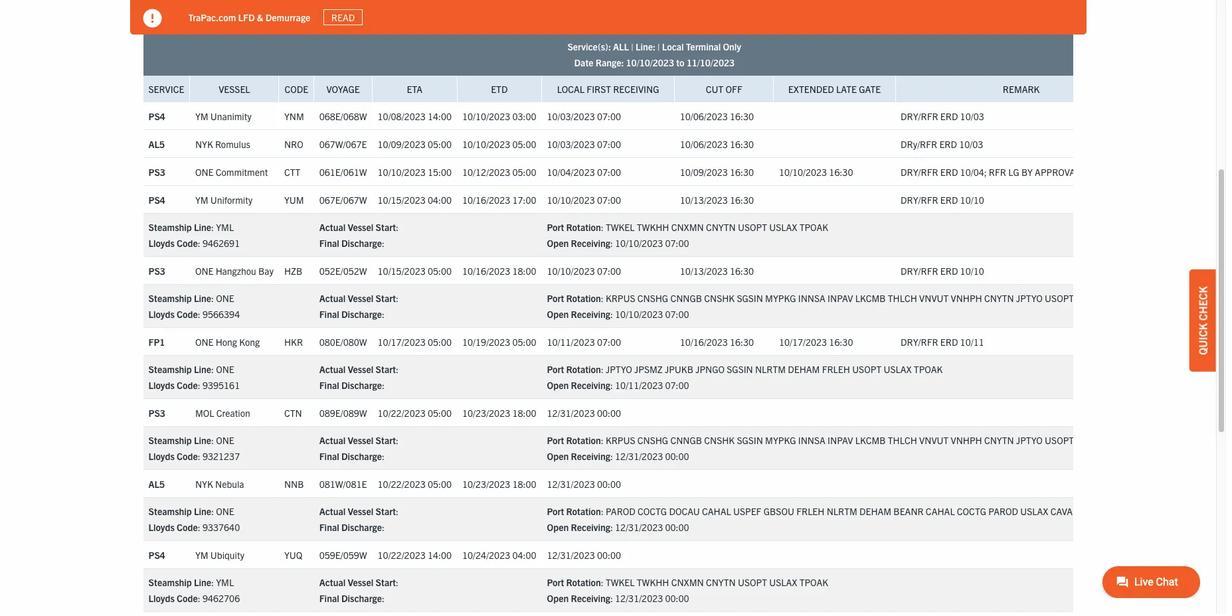 Task type: vqa. For each thing, say whether or not it's contained in the screenshot.


Task type: locate. For each thing, give the bounding box(es) containing it.
actual down the 067e/067w
[[319, 221, 345, 233]]

ps4 up steamship line : yml lloyds code : 9462706
[[148, 549, 165, 561]]

discharge up 081w/081e
[[341, 451, 382, 463]]

2 10/03/2023 from the top
[[547, 138, 595, 150]]

al5 down service
[[148, 138, 165, 150]]

4 port from the top
[[547, 435, 564, 447]]

12/31/2023 00:00
[[547, 407, 621, 419], [547, 478, 621, 490], [547, 549, 621, 561]]

5 dry/rfr from the top
[[901, 336, 938, 348]]

yml
[[216, 221, 234, 233], [216, 577, 234, 589]]

1 horizontal spatial parod
[[988, 506, 1018, 518]]

line up 9462706
[[194, 577, 211, 589]]

start for steamship line : yml lloyds code : 9462706
[[376, 577, 396, 589]]

0 vertical spatial inpav
[[828, 293, 853, 305]]

0 vertical spatial 10/10
[[960, 194, 984, 206]]

0 vertical spatial krpus
[[606, 293, 635, 305]]

4 actual from the top
[[319, 435, 345, 447]]

nlrtm right gbsou
[[827, 506, 857, 518]]

vnhph inside "port rotation : krpus cnshg cnngb cnshk sgsin mypkg innsa inpav lkcmb thlch vnvut vnhph cnytn jptyo usopt uslax tpoak open receiving : 10/10/2023 07:00"
[[951, 293, 982, 305]]

rotation for port rotation : parod coctg docau cahal uspef gbsou frleh nlrtm deham beanr cahal coctg parod uslax cavan usopt tpoak open receiving : 12/31/2023 00:00
[[566, 506, 601, 518]]

inpav for : 10/10/2023 07:00
[[828, 293, 853, 305]]

10/10/2023 07:00 for 18:00
[[547, 265, 621, 277]]

1 10/17/2023 from the left
[[378, 336, 426, 348]]

local up the to
[[662, 41, 684, 53]]

2 vertical spatial ps3
[[148, 407, 165, 419]]

code left the 9321237
[[177, 451, 198, 463]]

discharge up 059e/059w
[[341, 522, 382, 534]]

10/13/2023 16:30 down port rotation : twkel twkhh cnxmn cnytn usopt uslax tpoak open receiving : 10/10/2023 07:00 on the top of the page
[[680, 265, 754, 277]]

code up mol at the bottom left of the page
[[177, 380, 198, 392]]

1 cnshk from the top
[[704, 293, 735, 305]]

vnvut inside port rotation : krpus cnshg cnngb cnshk sgsin mypkg innsa inpav lkcmb thlch vnvut vnhph cnytn jptyo usopt uslax tpoak open receiving : 12/31/2023 00:00
[[919, 435, 949, 447]]

10/09/2023 down 10/08/2023
[[378, 138, 426, 150]]

cnshg inside port rotation : krpus cnshg cnngb cnshk sgsin mypkg innsa inpav lkcmb thlch vnvut vnhph cnytn jptyo usopt uslax tpoak open receiving : 12/31/2023 00:00
[[637, 435, 668, 447]]

6 actual vessel start : final discharge : from the top
[[319, 577, 399, 605]]

deham down 10/17/2023 16:30
[[788, 364, 820, 376]]

10/22/2023 right 081w/081e
[[378, 478, 426, 490]]

inpav for : 12/31/2023 00:00
[[828, 435, 853, 447]]

actual down 052e/052w
[[319, 293, 345, 305]]

actual vessel start : final discharge : up 081w/081e
[[319, 435, 399, 463]]

10/16/2023 16:30
[[680, 336, 754, 348]]

1 vertical spatial 10/06/2023 16:30
[[680, 138, 754, 150]]

1 vertical spatial 10/11/2023
[[615, 380, 663, 392]]

one up the 9321237
[[216, 435, 234, 447]]

code left 9337640
[[177, 522, 198, 534]]

0 vertical spatial cnxmn
[[671, 221, 704, 233]]

steamship line : yml lloyds code : 9462706
[[148, 577, 240, 605]]

1 krpus from the top
[[606, 293, 635, 305]]

1 vertical spatial cnngb
[[670, 435, 702, 447]]

1 vertical spatial krpus
[[606, 435, 635, 447]]

0 vertical spatial 10/11/2023
[[547, 336, 595, 348]]

1 cnshg from the top
[[637, 293, 668, 305]]

1 18:00 from the top
[[512, 265, 536, 277]]

ym left uniformity at top
[[195, 194, 208, 206]]

lloyds up fp1
[[148, 308, 175, 320]]

cnytn
[[706, 221, 736, 233], [984, 293, 1014, 305], [984, 435, 1014, 447], [706, 577, 736, 589]]

1 start from the top
[[376, 221, 396, 233]]

0 vertical spatial 10/09/2023
[[378, 138, 426, 150]]

actual down 081w/081e
[[319, 506, 345, 518]]

10/22/2023 right 059e/059w
[[378, 549, 426, 561]]

14:00 for 10/22/2023 14:00
[[428, 549, 452, 561]]

1 parod from the left
[[606, 506, 635, 518]]

2 vertical spatial ym
[[195, 549, 208, 561]]

0 vertical spatial cnshg
[[637, 293, 668, 305]]

al5 up steamship line : one lloyds code : 9337640
[[148, 478, 165, 490]]

hong
[[216, 336, 237, 348]]

dry/rfr for 10/10/2023 03:00
[[901, 110, 938, 122]]

erd for 10/12/2023 05:00
[[940, 166, 958, 178]]

2 inpav from the top
[[828, 435, 853, 447]]

discharge up the 089e/089w
[[341, 380, 382, 392]]

5 start from the top
[[376, 506, 396, 518]]

10/06/2023 up 10/09/2023 16:30
[[680, 138, 728, 150]]

12/31/2023 inside port rotation : parod coctg docau cahal uspef gbsou frleh nlrtm deham beanr cahal coctg parod uslax cavan usopt tpoak open receiving : 12/31/2023 00:00
[[615, 522, 663, 534]]

1 horizontal spatial 10/17/2023
[[779, 336, 827, 348]]

1 vertical spatial yml
[[216, 577, 234, 589]]

00:00 inside port rotation : parod coctg docau cahal uspef gbsou frleh nlrtm deham beanr cahal coctg parod uslax cavan usopt tpoak open receiving : 12/31/2023 00:00
[[665, 522, 689, 534]]

16:30 for 10/10/2023 03:00
[[730, 110, 754, 122]]

0 vertical spatial 18:00
[[512, 265, 536, 277]]

| right line: at the top of page
[[658, 41, 660, 53]]

twkhh inside port rotation : twkel twkhh cnxmn cnytn usopt uslax tpoak open receiving : 12/31/2023 00:00
[[637, 577, 669, 589]]

1 vertical spatial jptyo
[[606, 364, 632, 376]]

18:00 for 089e/089w
[[512, 407, 536, 419]]

code left 9462706
[[177, 593, 198, 605]]

0 vertical spatial yml
[[216, 221, 234, 233]]

10/06/2023 16:30 for 03:00
[[680, 110, 754, 122]]

2 10/03/2023 07:00 from the top
[[547, 138, 621, 150]]

actual vessel start : final discharge : for : 9337640
[[319, 506, 399, 534]]

lloyds inside steamship line : one lloyds code : 9337640
[[148, 522, 175, 534]]

frleh inside port rotation : jptyo jpsmz jpukb jpngo sgsin nlrtm deham frleh usopt uslax tpoak open receiving : 10/11/2023 07:00
[[822, 364, 850, 376]]

10/10/2023 15:00
[[378, 166, 452, 178]]

nlrtm
[[755, 364, 786, 376], [827, 506, 857, 518]]

2 nyk from the top
[[195, 478, 213, 490]]

inpav inside port rotation : krpus cnshg cnngb cnshk sgsin mypkg innsa inpav lkcmb thlch vnvut vnhph cnytn jptyo usopt uslax tpoak open receiving : 12/31/2023 00:00
[[828, 435, 853, 447]]

1 final from the top
[[319, 237, 339, 249]]

ps3
[[148, 166, 165, 178], [148, 265, 165, 277], [148, 407, 165, 419]]

10/03/2023 07:00 up 10/04/2023 07:00
[[547, 138, 621, 150]]

2 10/06/2023 from the top
[[680, 138, 728, 150]]

port inside port rotation : twkel twkhh cnxmn cnytn usopt uslax tpoak open receiving : 12/31/2023 00:00
[[547, 577, 564, 589]]

ym left the unanimity
[[195, 110, 208, 122]]

usopt
[[738, 221, 767, 233], [1045, 293, 1074, 305], [852, 364, 881, 376], [1045, 435, 1074, 447], [1082, 506, 1111, 518], [738, 577, 767, 589]]

cahal right beanr
[[926, 506, 955, 518]]

3 10/22/2023 from the top
[[378, 549, 426, 561]]

twkel inside port rotation : twkel twkhh cnxmn cnytn usopt uslax tpoak open receiving : 10/10/2023 07:00
[[606, 221, 635, 233]]

tpoak inside port rotation : twkel twkhh cnxmn cnytn usopt uslax tpoak open receiving : 12/31/2023 00:00
[[799, 577, 828, 589]]

0 vertical spatial ym
[[195, 110, 208, 122]]

thlch inside "port rotation : krpus cnshg cnngb cnshk sgsin mypkg innsa inpav lkcmb thlch vnvut vnhph cnytn jptyo usopt uslax tpoak open receiving : 10/10/2023 07:00"
[[888, 293, 917, 305]]

10/04/2023
[[547, 166, 595, 178]]

1 10/13/2023 from the top
[[680, 194, 728, 206]]

10/15/2023 right 052e/052w
[[378, 265, 426, 277]]

port rotation : krpus cnshg cnngb cnshk sgsin mypkg innsa inpav lkcmb thlch vnvut vnhph cnytn jptyo usopt uslax tpoak open receiving : 10/10/2023 07:00
[[547, 293, 1135, 320]]

lloyds for steamship line : one lloyds code : 9337640
[[148, 522, 175, 534]]

receiving inside "port rotation : krpus cnshg cnngb cnshk sgsin mypkg innsa inpav lkcmb thlch vnvut vnhph cnytn jptyo usopt uslax tpoak open receiving : 10/10/2023 07:00"
[[571, 308, 610, 320]]

3 ym from the top
[[195, 549, 208, 561]]

1 vertical spatial vnhph
[[951, 435, 982, 447]]

discharge up 080e/080w
[[341, 308, 382, 320]]

code
[[285, 83, 308, 95], [177, 237, 198, 249], [177, 308, 198, 320], [177, 380, 198, 392], [177, 451, 198, 463], [177, 522, 198, 534], [177, 593, 198, 605]]

lloyds left 9462691
[[148, 237, 175, 249]]

10/06/2023 16:30 for 05:00
[[680, 138, 754, 150]]

parod left the docau
[[606, 506, 635, 518]]

port inside "port rotation : krpus cnshg cnngb cnshk sgsin mypkg innsa inpav lkcmb thlch vnvut vnhph cnytn jptyo usopt uslax tpoak open receiving : 10/10/2023 07:00"
[[547, 293, 564, 305]]

one hong kong
[[195, 336, 260, 348]]

0 horizontal spatial 04:00
[[428, 194, 452, 206]]

line up 9566394
[[194, 293, 211, 305]]

1 vertical spatial 10/16/2023
[[462, 265, 510, 277]]

03:00
[[512, 110, 536, 122]]

10/22/2023 for 059e/059w
[[378, 549, 426, 561]]

0 vertical spatial 10/10/2023 07:00
[[547, 194, 621, 206]]

0 vertical spatial ps4
[[148, 110, 165, 122]]

ps4
[[148, 110, 165, 122], [148, 194, 165, 206], [148, 549, 165, 561]]

0 vertical spatial 10/23/2023
[[462, 407, 510, 419]]

2 thlch from the top
[[888, 435, 917, 447]]

code inside steamship line : yml lloyds code : 9462706
[[177, 593, 198, 605]]

vessel for steamship line : yml lloyds code : 9462691
[[348, 221, 373, 233]]

2 rotation from the top
[[566, 293, 601, 305]]

yml up 9462706
[[216, 577, 234, 589]]

cnshk inside "port rotation : krpus cnshg cnngb cnshk sgsin mypkg innsa inpav lkcmb thlch vnvut vnhph cnytn jptyo usopt uslax tpoak open receiving : 10/10/2023 07:00"
[[704, 293, 735, 305]]

2 ps3 from the top
[[148, 265, 165, 277]]

sgsin up 10/16/2023 16:30
[[737, 293, 763, 305]]

2 line from the top
[[194, 293, 211, 305]]

port inside port rotation : twkel twkhh cnxmn cnytn usopt uslax tpoak open receiving : 10/10/2023 07:00
[[547, 221, 564, 233]]

10/16/2023 for 10/16/2023 18:00
[[462, 265, 510, 277]]

14:00 up 10/09/2023 05:00
[[428, 110, 452, 122]]

10/24/2023 04:00
[[462, 549, 536, 561]]

10/03/2023 for 03:00
[[547, 110, 595, 122]]

line for 9321237
[[194, 435, 211, 447]]

twkel inside port rotation : twkel twkhh cnxmn cnytn usopt uslax tpoak open receiving : 12/31/2023 00:00
[[606, 577, 635, 589]]

krpus for 12/31/2023
[[606, 435, 635, 447]]

steamship inside steamship line : yml lloyds code : 9462691
[[148, 221, 192, 233]]

final
[[319, 237, 339, 249], [319, 308, 339, 320], [319, 380, 339, 392], [319, 451, 339, 463], [319, 522, 339, 534], [319, 593, 339, 605]]

1 10/22/2023 05:00 from the top
[[378, 407, 452, 419]]

lkcmb for 00:00
[[855, 435, 886, 447]]

rotation inside port rotation : parod coctg docau cahal uspef gbsou frleh nlrtm deham beanr cahal coctg parod uslax cavan usopt tpoak open receiving : 12/31/2023 00:00
[[566, 506, 601, 518]]

1 twkhh from the top
[[637, 221, 669, 233]]

open inside port rotation : twkel twkhh cnxmn cnytn usopt uslax tpoak open receiving : 12/31/2023 00:00
[[547, 593, 569, 605]]

1 ps4 from the top
[[148, 110, 165, 122]]

1 horizontal spatial nlrtm
[[827, 506, 857, 518]]

10/19/2023
[[462, 336, 510, 348]]

local inside service(s): all | line: | local terminal only date range: 10/10/2023 to 11/10/2023
[[662, 41, 684, 53]]

thlch inside port rotation : krpus cnshg cnngb cnshk sgsin mypkg innsa inpav lkcmb thlch vnvut vnhph cnytn jptyo usopt uslax tpoak open receiving : 12/31/2023 00:00
[[888, 435, 917, 447]]

5 discharge from the top
[[341, 522, 382, 534]]

line inside steamship line : one lloyds code : 9321237
[[194, 435, 211, 447]]

5 actual from the top
[[319, 506, 345, 518]]

2 vertical spatial 12/31/2023 00:00
[[547, 549, 621, 561]]

frleh inside port rotation : parod coctg docau cahal uspef gbsou frleh nlrtm deham beanr cahal coctg parod uslax cavan usopt tpoak open receiving : 12/31/2023 00:00
[[796, 506, 825, 518]]

0 vertical spatial 10/22/2023 05:00
[[378, 407, 452, 419]]

1 dry/rfr erd 10/10 from the top
[[901, 194, 984, 206]]

beanr
[[894, 506, 924, 518]]

2 final from the top
[[319, 308, 339, 320]]

steamship inside steamship line : one lloyds code : 9321237
[[148, 435, 192, 447]]

1 vertical spatial 10/03
[[959, 138, 983, 150]]

3 dry/rfr from the top
[[901, 194, 938, 206]]

1 vertical spatial ym
[[195, 194, 208, 206]]

actual for steamship line : one lloyds code : 9321237
[[319, 435, 345, 447]]

04:00 right 10/24/2023
[[512, 549, 536, 561]]

remark
[[1003, 83, 1040, 95]]

local
[[662, 41, 684, 53], [557, 83, 585, 95]]

2 yml from the top
[[216, 577, 234, 589]]

0 horizontal spatial 10/17/2023
[[378, 336, 426, 348]]

cnngb for : 12/31/2023 00:00
[[670, 435, 702, 447]]

dry/rfr erd 10/03
[[901, 138, 983, 150]]

innsa
[[798, 293, 825, 305], [798, 435, 825, 447]]

1 vertical spatial lkcmb
[[855, 435, 886, 447]]

2 10/23/2023 from the top
[[462, 478, 510, 490]]

16:30 for 10/16/2023 18:00
[[730, 265, 754, 277]]

lkcmb for 07:00
[[855, 293, 886, 305]]

07:00 for 10/16/2023 18:00
[[597, 265, 621, 277]]

0 horizontal spatial parod
[[606, 506, 635, 518]]

nyk left romulus
[[195, 138, 213, 150]]

0 vertical spatial 12/31/2023 00:00
[[547, 407, 621, 419]]

10/13/2023 16:30 for 17:00
[[680, 194, 754, 206]]

final up 059e/059w
[[319, 522, 339, 534]]

1 actual from the top
[[319, 221, 345, 233]]

actual for steamship line : yml lloyds code : 9462691
[[319, 221, 345, 233]]

1 vertical spatial 10/10
[[960, 265, 984, 277]]

1 vertical spatial nlrtm
[[827, 506, 857, 518]]

open
[[547, 237, 569, 249], [547, 308, 569, 320], [547, 380, 569, 392], [547, 451, 569, 463], [547, 522, 569, 534], [547, 593, 569, 605]]

2 twkel from the top
[[606, 577, 635, 589]]

6 start from the top
[[376, 577, 396, 589]]

2 cnshk from the top
[[704, 435, 735, 447]]

12/31/2023 00:00 for 059e/059w
[[547, 549, 621, 561]]

1 10/10/2023 07:00 from the top
[[547, 194, 621, 206]]

jpngo
[[695, 364, 725, 376]]

port inside port rotation : parod coctg docau cahal uspef gbsou frleh nlrtm deham beanr cahal coctg parod uslax cavan usopt tpoak open receiving : 12/31/2023 00:00
[[547, 506, 564, 518]]

2 open from the top
[[547, 308, 569, 320]]

lloyds for steamship line : yml lloyds code : 9462691
[[148, 237, 175, 249]]

actual for steamship line : yml lloyds code : 9462706
[[319, 577, 345, 589]]

creation
[[216, 407, 250, 419]]

lloyds inside steamship line : one lloyds code : 9321237
[[148, 451, 175, 463]]

vessel for steamship line : one lloyds code : 9566394
[[348, 293, 373, 305]]

1 vertical spatial local
[[557, 83, 585, 95]]

dry/rfr
[[901, 138, 937, 150]]

1 vertical spatial al5
[[148, 478, 165, 490]]

12/31/2023
[[547, 407, 595, 419], [615, 451, 663, 463], [547, 478, 595, 490], [615, 522, 663, 534], [547, 549, 595, 561], [615, 593, 663, 605]]

commitment
[[216, 166, 268, 178]]

deham left beanr
[[859, 506, 891, 518]]

cnngb inside "port rotation : krpus cnshg cnngb cnshk sgsin mypkg innsa inpav lkcmb thlch vnvut vnhph cnytn jptyo usopt uslax tpoak open receiving : 10/10/2023 07:00"
[[670, 293, 702, 305]]

parod left cavan
[[988, 506, 1018, 518]]

10/03/2023 07:00 down first
[[547, 110, 621, 122]]

10/22/2023 for 089e/089w
[[378, 407, 426, 419]]

actual vessel start : final discharge :
[[319, 221, 399, 249], [319, 293, 399, 320], [319, 364, 399, 392], [319, 435, 399, 463], [319, 506, 399, 534], [319, 577, 399, 605]]

3 actual vessel start : final discharge : from the top
[[319, 364, 399, 392]]

2 vertical spatial jptyo
[[1016, 435, 1043, 447]]

cnxmn inside port rotation : twkel twkhh cnxmn cnytn usopt uslax tpoak open receiving : 10/10/2023 07:00
[[671, 221, 704, 233]]

10/17/2023
[[378, 336, 426, 348], [779, 336, 827, 348]]

3 ps3 from the top
[[148, 407, 165, 419]]

sgsin
[[737, 293, 763, 305], [727, 364, 753, 376], [737, 435, 763, 447]]

10/17/2023 right 080e/080w
[[378, 336, 426, 348]]

lloyds inside steamship line : one lloyds code : 9395161
[[148, 380, 175, 392]]

actual vessel start : final discharge : for : 9462706
[[319, 577, 399, 605]]

1 10/03/2023 from the top
[[547, 110, 595, 122]]

sgsin for : 12/31/2023 00:00
[[737, 435, 763, 447]]

3 18:00 from the top
[[512, 478, 536, 490]]

service(s): all | line: | local terminal only date range: 10/10/2023 to 11/10/2023
[[567, 41, 741, 69]]

10/09/2023 16:30
[[680, 166, 754, 178]]

code for steamship line : one lloyds code : 9337640
[[177, 522, 198, 534]]

10/04/2023 07:00
[[547, 166, 621, 178]]

lloyds left the 9321237
[[148, 451, 175, 463]]

10/03
[[960, 110, 984, 122], [959, 138, 983, 150]]

0 vertical spatial frleh
[[822, 364, 850, 376]]

1 vertical spatial cnxmn
[[671, 577, 704, 589]]

port for port rotation : twkel twkhh cnxmn cnytn usopt uslax tpoak open receiving : 12/31/2023 00:00
[[547, 577, 564, 589]]

vnvut inside "port rotation : krpus cnshg cnngb cnshk sgsin mypkg innsa inpav lkcmb thlch vnvut vnhph cnytn jptyo usopt uslax tpoak open receiving : 10/10/2023 07:00"
[[919, 293, 949, 305]]

ps4 for ym uniformity
[[148, 194, 165, 206]]

fp1
[[148, 336, 165, 348]]

one left the hong
[[195, 336, 214, 348]]

port for port rotation : twkel twkhh cnxmn cnytn usopt uslax tpoak open receiving : 10/10/2023 07:00
[[547, 221, 564, 233]]

1 horizontal spatial coctg
[[957, 506, 986, 518]]

actual for steamship line : one lloyds code : 9337640
[[319, 506, 345, 518]]

10/11
[[960, 336, 984, 348]]

10/06/2023 16:30
[[680, 110, 754, 122], [680, 138, 754, 150]]

5 port from the top
[[547, 506, 564, 518]]

nyk left nebula
[[195, 478, 213, 490]]

port inside port rotation : jptyo jpsmz jpukb jpngo sgsin nlrtm deham frleh usopt uslax tpoak open receiving : 10/11/2023 07:00
[[547, 364, 564, 376]]

final up the 089e/089w
[[319, 380, 339, 392]]

1 mypkg from the top
[[765, 293, 796, 305]]

2 vertical spatial ps4
[[148, 549, 165, 561]]

code inside steamship line : one lloyds code : 9337640
[[177, 522, 198, 534]]

yum
[[284, 194, 304, 206]]

1 horizontal spatial local
[[662, 41, 684, 53]]

cavan
[[1051, 506, 1079, 518]]

4 actual vessel start : final discharge : from the top
[[319, 435, 399, 463]]

line up 9395161
[[194, 364, 211, 376]]

2 innsa from the top
[[798, 435, 825, 447]]

krpus for 10/10/2023
[[606, 293, 635, 305]]

cnxmn inside port rotation : twkel twkhh cnxmn cnytn usopt uslax tpoak open receiving : 12/31/2023 00:00
[[671, 577, 704, 589]]

3 start from the top
[[376, 364, 396, 376]]

ym left the ubiquity
[[195, 549, 208, 561]]

uslax
[[769, 221, 797, 233], [1076, 293, 1104, 305], [884, 364, 912, 376], [1076, 435, 1104, 447], [1020, 506, 1048, 518], [769, 577, 797, 589]]

1 horizontal spatial deham
[[859, 506, 891, 518]]

18:00 for 081w/081e
[[512, 478, 536, 490]]

jptyo inside port rotation : krpus cnshg cnngb cnshk sgsin mypkg innsa inpav lkcmb thlch vnvut vnhph cnytn jptyo usopt uslax tpoak open receiving : 12/31/2023 00:00
[[1016, 435, 1043, 447]]

1 vertical spatial twkhh
[[637, 577, 669, 589]]

0 horizontal spatial local
[[557, 83, 585, 95]]

uslax inside port rotation : twkel twkhh cnxmn cnytn usopt uslax tpoak open receiving : 10/10/2023 07:00
[[769, 221, 797, 233]]

yml up 9462691
[[216, 221, 234, 233]]

one down "nyk romulus"
[[195, 166, 214, 178]]

one up 9337640
[[216, 506, 234, 518]]

usopt inside "port rotation : krpus cnshg cnngb cnshk sgsin mypkg innsa inpav lkcmb thlch vnvut vnhph cnytn jptyo usopt uslax tpoak open receiving : 10/10/2023 07:00"
[[1045, 293, 1074, 305]]

frleh down 10/17/2023 16:30
[[822, 364, 850, 376]]

final down 059e/059w
[[319, 593, 339, 605]]

sgsin inside "port rotation : krpus cnshg cnngb cnshk sgsin mypkg innsa inpav lkcmb thlch vnvut vnhph cnytn jptyo usopt uslax tpoak open receiving : 10/10/2023 07:00"
[[737, 293, 763, 305]]

0 vertical spatial twkhh
[[637, 221, 669, 233]]

start for steamship line : one lloyds code : 9337640
[[376, 506, 396, 518]]

terminal
[[686, 41, 721, 53]]

10/17/2023 down "port rotation : krpus cnshg cnngb cnshk sgsin mypkg innsa inpav lkcmb thlch vnvut vnhph cnytn jptyo usopt uslax tpoak open receiving : 10/10/2023 07:00"
[[779, 336, 827, 348]]

0 vertical spatial 10/03/2023 07:00
[[547, 110, 621, 122]]

9395161
[[203, 380, 240, 392]]

1 vertical spatial 14:00
[[428, 549, 452, 561]]

12/31/2023 00:00 for 081w/081e
[[547, 478, 621, 490]]

1 vertical spatial 10/03/2023
[[547, 138, 595, 150]]

sgsin right jpngo
[[727, 364, 753, 376]]

steamship line : one lloyds code : 9321237
[[148, 435, 240, 463]]

erd for 10/10/2023 03:00
[[940, 110, 958, 122]]

1 vertical spatial 10/15/2023
[[378, 265, 426, 277]]

actual vessel start : final discharge : down 059e/059w
[[319, 577, 399, 605]]

sgsin inside port rotation : jptyo jpsmz jpukb jpngo sgsin nlrtm deham frleh usopt uslax tpoak open receiving : 10/11/2023 07:00
[[727, 364, 753, 376]]

coctg right beanr
[[957, 506, 986, 518]]

port for port rotation : krpus cnshg cnngb cnshk sgsin mypkg innsa inpav lkcmb thlch vnvut vnhph cnytn jptyo usopt uslax tpoak open receiving : 12/31/2023 00:00
[[547, 435, 564, 447]]

1 10/23/2023 from the top
[[462, 407, 510, 419]]

steamship inside steamship line : one lloyds code : 9395161
[[148, 364, 192, 376]]

10/15/2023 down 10/10/2023 15:00
[[378, 194, 426, 206]]

nlrtm down 10/17/2023 16:30
[[755, 364, 786, 376]]

04:00 for 10/24/2023 04:00
[[512, 549, 536, 561]]

6 final from the top
[[319, 593, 339, 605]]

2 al5 from the top
[[148, 478, 165, 490]]

lfd
[[238, 11, 255, 23]]

cnngb for : 10/10/2023 07:00
[[670, 293, 702, 305]]

rotation inside "port rotation : krpus cnshg cnngb cnshk sgsin mypkg innsa inpav lkcmb thlch vnvut vnhph cnytn jptyo usopt uslax tpoak open receiving : 10/10/2023 07:00"
[[566, 293, 601, 305]]

0 horizontal spatial coctg
[[638, 506, 667, 518]]

steamship inside steamship line : one lloyds code : 9337640
[[148, 506, 192, 518]]

dry/rfr
[[901, 110, 938, 122], [901, 166, 938, 178], [901, 194, 938, 206], [901, 265, 938, 277], [901, 336, 938, 348]]

2 vnhph from the top
[[951, 435, 982, 447]]

10/13/2023 down port rotation : twkel twkhh cnxmn cnytn usopt uslax tpoak open receiving : 10/10/2023 07:00 on the top of the page
[[680, 265, 728, 277]]

1 vertical spatial cnshg
[[637, 435, 668, 447]]

10/15/2023
[[378, 194, 426, 206], [378, 265, 426, 277]]

10/22/2023 right the 089e/089w
[[378, 407, 426, 419]]

0 vertical spatial nyk
[[195, 138, 213, 150]]

0 vertical spatial local
[[662, 41, 684, 53]]

discharge down 059e/059w
[[341, 593, 382, 605]]

vnvut for port rotation : krpus cnshg cnngb cnshk sgsin mypkg innsa inpav lkcmb thlch vnvut vnhph cnytn jptyo usopt uslax tpoak open receiving : 10/10/2023 07:00
[[919, 293, 949, 305]]

1 actual vessel start : final discharge : from the top
[[319, 221, 399, 249]]

16:30 for 10/10/2023 05:00
[[730, 138, 754, 150]]

docau
[[669, 506, 700, 518]]

0 horizontal spatial nlrtm
[[755, 364, 786, 376]]

6 port from the top
[[547, 577, 564, 589]]

1 | from the left
[[631, 41, 633, 53]]

port for port rotation : krpus cnshg cnngb cnshk sgsin mypkg innsa inpav lkcmb thlch vnvut vnhph cnytn jptyo usopt uslax tpoak open receiving : 10/10/2023 07:00
[[547, 293, 564, 305]]

yml inside steamship line : yml lloyds code : 9462706
[[216, 577, 234, 589]]

2 cahal from the left
[[926, 506, 955, 518]]

final up 052e/052w
[[319, 237, 339, 249]]

0 vertical spatial lkcmb
[[855, 293, 886, 305]]

14:00 left 10/24/2023
[[428, 549, 452, 561]]

lloyds for steamship line : one lloyds code : 9321237
[[148, 451, 175, 463]]

steamship for steamship line : one lloyds code : 9321237
[[148, 435, 192, 447]]

2 14:00 from the top
[[428, 549, 452, 561]]

0 vertical spatial 04:00
[[428, 194, 452, 206]]

6 line from the top
[[194, 577, 211, 589]]

line inside steamship line : yml lloyds code : 9462706
[[194, 577, 211, 589]]

line up the 9321237
[[194, 435, 211, 447]]

one up 9566394
[[216, 293, 234, 305]]

actual for steamship line : one lloyds code : 9566394
[[319, 293, 345, 305]]

1 vertical spatial cnshk
[[704, 435, 735, 447]]

innsa inside "port rotation : krpus cnshg cnngb cnshk sgsin mypkg innsa inpav lkcmb thlch vnvut vnhph cnytn jptyo usopt uslax tpoak open receiving : 10/10/2023 07:00"
[[798, 293, 825, 305]]

10/03 up dry/rfr erd 10/03
[[960, 110, 984, 122]]

1 cnxmn from the top
[[671, 221, 704, 233]]

10/03/2023 down first
[[547, 110, 595, 122]]

port rotation : twkel twkhh cnxmn cnytn usopt uslax tpoak open receiving : 12/31/2023 00:00
[[547, 577, 828, 605]]

2 vertical spatial 10/22/2023
[[378, 549, 426, 561]]

0 vertical spatial vnhph
[[951, 293, 982, 305]]

10/24/2023
[[462, 549, 510, 561]]

steamship for steamship line : yml lloyds code : 9462691
[[148, 221, 192, 233]]

1 ps3 from the top
[[148, 166, 165, 178]]

059e/059w
[[319, 549, 367, 561]]

frleh
[[822, 364, 850, 376], [796, 506, 825, 518]]

code left 9566394
[[177, 308, 198, 320]]

10/10 for 10/16/2023 17:00
[[960, 194, 984, 206]]

1 dry/rfr from the top
[[901, 110, 938, 122]]

steamship inside steamship line : one lloyds code : 9566394
[[148, 293, 192, 305]]

0 vertical spatial al5
[[148, 138, 165, 150]]

ctt
[[284, 166, 300, 178]]

1 vertical spatial 10/03/2023 07:00
[[547, 138, 621, 150]]

2 ps4 from the top
[[148, 194, 165, 206]]

6 actual from the top
[[319, 577, 345, 589]]

sgsin down port rotation : jptyo jpsmz jpukb jpngo sgsin nlrtm deham frleh usopt uslax tpoak open receiving : 10/11/2023 07:00
[[737, 435, 763, 447]]

3 rotation from the top
[[566, 364, 601, 376]]

1 vertical spatial thlch
[[888, 435, 917, 447]]

2 10/10/2023 07:00 from the top
[[547, 265, 621, 277]]

10/09/2023 for 10/09/2023 16:30
[[680, 166, 728, 178]]

sgsin inside port rotation : krpus cnshg cnngb cnshk sgsin mypkg innsa inpav lkcmb thlch vnvut vnhph cnytn jptyo usopt uslax tpoak open receiving : 12/31/2023 00:00
[[737, 435, 763, 447]]

actual down 080e/080w
[[319, 364, 345, 376]]

twkhh for 12/31/2023
[[637, 577, 669, 589]]

18:00 for 052e/052w
[[512, 265, 536, 277]]

10/06/2023
[[680, 110, 728, 122], [680, 138, 728, 150]]

0 horizontal spatial 10/09/2023
[[378, 138, 426, 150]]

lloyds inside steamship line : yml lloyds code : 9462691
[[148, 237, 175, 249]]

10/09/2023 for 10/09/2023 05:00
[[378, 138, 426, 150]]

1 vertical spatial innsa
[[798, 435, 825, 447]]

1 10/15/2023 from the top
[[378, 194, 426, 206]]

1 vertical spatial ps3
[[148, 265, 165, 277]]

2 twkhh from the top
[[637, 577, 669, 589]]

6 open from the top
[[547, 593, 569, 605]]

0 vertical spatial mypkg
[[765, 293, 796, 305]]

05:00
[[428, 138, 452, 150], [512, 138, 536, 150], [512, 166, 536, 178], [428, 265, 452, 277], [428, 336, 452, 348], [512, 336, 536, 348], [428, 407, 452, 419], [428, 478, 452, 490]]

thlch for : 10/10/2023 07:00
[[888, 293, 917, 305]]

frleh right gbsou
[[796, 506, 825, 518]]

1 10/23/2023 18:00 from the top
[[462, 407, 536, 419]]

10/06/2023 16:30 up 10/09/2023 16:30
[[680, 138, 754, 150]]

lloyds left 9337640
[[148, 522, 175, 534]]

trapac.com
[[188, 11, 236, 23]]

5 lloyds from the top
[[148, 522, 175, 534]]

1 lkcmb from the top
[[855, 293, 886, 305]]

10/03/2023 up 10/04/2023
[[547, 138, 595, 150]]

rotation for port rotation : twkel twkhh cnxmn cnytn usopt uslax tpoak open receiving : 12/31/2023 00:00
[[566, 577, 601, 589]]

discharge for : 9566394
[[341, 308, 382, 320]]

line inside steamship line : yml lloyds code : 9462691
[[194, 221, 211, 233]]

1 vnvut from the top
[[919, 293, 949, 305]]

0 vertical spatial cnshk
[[704, 293, 735, 305]]

lloyds left 9462706
[[148, 593, 175, 605]]

1 yml from the top
[[216, 221, 234, 233]]

1 ym from the top
[[195, 110, 208, 122]]

2 10/10 from the top
[[960, 265, 984, 277]]

twkhh inside port rotation : twkel twkhh cnxmn cnytn usopt uslax tpoak open receiving : 10/10/2023 07:00
[[637, 221, 669, 233]]

10/06/2023 down cut
[[680, 110, 728, 122]]

off
[[726, 83, 742, 95]]

2 discharge from the top
[[341, 308, 382, 320]]

mypkg inside "port rotation : krpus cnshg cnngb cnshk sgsin mypkg innsa inpav lkcmb thlch vnvut vnhph cnytn jptyo usopt uslax tpoak open receiving : 10/10/2023 07:00"
[[765, 293, 796, 305]]

1 vertical spatial 10/06/2023
[[680, 138, 728, 150]]

2 krpus from the top
[[606, 435, 635, 447]]

jptyo inside "port rotation : krpus cnshg cnngb cnshk sgsin mypkg innsa inpav lkcmb thlch vnvut vnhph cnytn jptyo usopt uslax tpoak open receiving : 10/10/2023 07:00"
[[1016, 293, 1043, 305]]

1 vertical spatial 10/13/2023 16:30
[[680, 265, 754, 277]]

3 discharge from the top
[[341, 380, 382, 392]]

0 vertical spatial jptyo
[[1016, 293, 1043, 305]]

actual vessel start : final discharge : down 081w/081e
[[319, 506, 399, 534]]

code inside steamship line : yml lloyds code : 9462691
[[177, 237, 198, 249]]

code left 9462691
[[177, 237, 198, 249]]

receiving
[[613, 83, 659, 95], [571, 237, 610, 249], [571, 308, 610, 320], [571, 380, 610, 392], [571, 451, 610, 463], [571, 522, 610, 534], [571, 593, 610, 605]]

0 vertical spatial 10/22/2023
[[378, 407, 426, 419]]

steamship for steamship line : yml lloyds code : 9462706
[[148, 577, 192, 589]]

line up 9462691
[[194, 221, 211, 233]]

cnxmn for : 12/31/2023 00:00
[[671, 577, 704, 589]]

steamship line : one lloyds code : 9395161
[[148, 364, 240, 392]]

bay
[[258, 265, 274, 277]]

00:00
[[597, 407, 621, 419], [665, 451, 689, 463], [597, 478, 621, 490], [665, 522, 689, 534], [597, 549, 621, 561], [665, 593, 689, 605]]

ps3 for one hangzhou bay
[[148, 265, 165, 277]]

6 rotation from the top
[[566, 577, 601, 589]]

1 vertical spatial dry/rfr erd 10/10
[[901, 265, 984, 277]]

twkhh
[[637, 221, 669, 233], [637, 577, 669, 589]]

1 vertical spatial vnvut
[[919, 435, 949, 447]]

lloyds inside steamship line : one lloyds code : 9566394
[[148, 308, 175, 320]]

0 horizontal spatial cahal
[[702, 506, 731, 518]]

2 vertical spatial 18:00
[[512, 478, 536, 490]]

10/10/2023 inside service(s): all | line: | local terminal only date range: 10/10/2023 to 11/10/2023
[[626, 57, 674, 69]]

0 vertical spatial 10/13/2023 16:30
[[680, 194, 754, 206]]

10/03 up '10/04;' at the top of page
[[959, 138, 983, 150]]

1 horizontal spatial 10/11/2023
[[615, 380, 663, 392]]

10/06/2023 16:30 down cut
[[680, 110, 754, 122]]

rotation inside port rotation : twkel twkhh cnxmn cnytn usopt uslax tpoak open receiving : 10/10/2023 07:00
[[566, 221, 601, 233]]

erd for 10/19/2023 05:00
[[940, 336, 958, 348]]

0 vertical spatial thlch
[[888, 293, 917, 305]]

thlch for : 12/31/2023 00:00
[[888, 435, 917, 447]]

0 vertical spatial 10/03
[[960, 110, 984, 122]]

10/17/2023 for 10/17/2023 16:30
[[779, 336, 827, 348]]

vnhph for port rotation : krpus cnshg cnngb cnshk sgsin mypkg innsa inpav lkcmb thlch vnvut vnhph cnytn jptyo usopt uslax tpoak open receiving : 12/31/2023 00:00
[[951, 435, 982, 447]]

0 vertical spatial dry/rfr erd 10/10
[[901, 194, 984, 206]]

3 steamship from the top
[[148, 364, 192, 376]]

open inside port rotation : twkel twkhh cnxmn cnytn usopt uslax tpoak open receiving : 10/10/2023 07:00
[[547, 237, 569, 249]]

07:00 inside port rotation : jptyo jpsmz jpukb jpngo sgsin nlrtm deham frleh usopt uslax tpoak open receiving : 10/11/2023 07:00
[[665, 380, 689, 392]]

by
[[1021, 166, 1033, 178]]

vessel
[[143, 1, 192, 27], [219, 83, 250, 95], [348, 221, 373, 233], [348, 293, 373, 305], [348, 364, 373, 376], [348, 435, 373, 447], [348, 506, 373, 518], [348, 577, 373, 589]]

1 vertical spatial inpav
[[828, 435, 853, 447]]

erd for 10/10/2023 05:00
[[939, 138, 957, 150]]

1 lloyds from the top
[[148, 237, 175, 249]]

6 steamship from the top
[[148, 577, 192, 589]]

1 10/03/2023 07:00 from the top
[[547, 110, 621, 122]]

18:00
[[512, 265, 536, 277], [512, 407, 536, 419], [512, 478, 536, 490]]

10/03 for dry/rfr erd 10/03
[[959, 138, 983, 150]]

port rotation : parod coctg docau cahal uspef gbsou frleh nlrtm deham beanr cahal coctg parod uslax cavan usopt tpoak open receiving : 12/31/2023 00:00
[[547, 506, 1142, 534]]

0 horizontal spatial 10/11/2023
[[547, 336, 595, 348]]

1 vertical spatial deham
[[859, 506, 891, 518]]

cnxmn
[[671, 221, 704, 233], [671, 577, 704, 589]]

1 vnhph from the top
[[951, 293, 982, 305]]

0 vertical spatial 10/15/2023
[[378, 194, 426, 206]]

07:00 inside port rotation : twkel twkhh cnxmn cnytn usopt uslax tpoak open receiving : 10/10/2023 07:00
[[665, 237, 689, 249]]

10/06/2023 for 10/10/2023 05:00
[[680, 138, 728, 150]]

ps4 down service
[[148, 110, 165, 122]]

3 actual from the top
[[319, 364, 345, 376]]

1 12/31/2023 00:00 from the top
[[547, 407, 621, 419]]

discharge up 052e/052w
[[341, 237, 382, 249]]

1 rotation from the top
[[566, 221, 601, 233]]

10/13/2023 down 10/09/2023 16:30
[[680, 194, 728, 206]]

10/13/2023 16:30 down 10/09/2023 16:30
[[680, 194, 754, 206]]

lkcmb inside "port rotation : krpus cnshg cnngb cnshk sgsin mypkg innsa inpav lkcmb thlch vnvut vnhph cnytn jptyo usopt uslax tpoak open receiving : 10/10/2023 07:00"
[[855, 293, 886, 305]]

actual vessel start : final discharge : up 080e/080w
[[319, 293, 399, 320]]

solid image
[[143, 9, 162, 28]]

actual vessel start : final discharge : up the 089e/089w
[[319, 364, 399, 392]]

cnshk inside port rotation : krpus cnshg cnngb cnshk sgsin mypkg innsa inpav lkcmb thlch vnvut vnhph cnytn jptyo usopt uslax tpoak open receiving : 12/31/2023 00:00
[[704, 435, 735, 447]]

coctg left the docau
[[638, 506, 667, 518]]

1 vertical spatial 10/23/2023
[[462, 478, 510, 490]]

1 horizontal spatial 04:00
[[512, 549, 536, 561]]

steamship inside steamship line : yml lloyds code : 9462706
[[148, 577, 192, 589]]

0 vertical spatial 10/16/2023
[[462, 194, 510, 206]]

1 discharge from the top
[[341, 237, 382, 249]]

thlch
[[888, 293, 917, 305], [888, 435, 917, 447]]

5 open from the top
[[547, 522, 569, 534]]

0 vertical spatial 10/06/2023 16:30
[[680, 110, 754, 122]]

actual vessel start : final discharge : down the 067e/067w
[[319, 221, 399, 249]]

1 vertical spatial 18:00
[[512, 407, 536, 419]]

cnngb inside port rotation : krpus cnshg cnngb cnshk sgsin mypkg innsa inpav lkcmb thlch vnvut vnhph cnytn jptyo usopt uslax tpoak open receiving : 12/31/2023 00:00
[[670, 435, 702, 447]]

14:00 for 10/08/2023 14:00
[[428, 110, 452, 122]]

1 vertical spatial 10/09/2023
[[680, 166, 728, 178]]

1 vertical spatial 10/22/2023 05:00
[[378, 478, 452, 490]]

lkcmb inside port rotation : krpus cnshg cnngb cnshk sgsin mypkg innsa inpav lkcmb thlch vnvut vnhph cnytn jptyo usopt uslax tpoak open receiving : 12/31/2023 00:00
[[855, 435, 886, 447]]

6 lloyds from the top
[[148, 593, 175, 605]]

code for steamship line : one lloyds code : 9566394
[[177, 308, 198, 320]]

ps4 for ym unanimity
[[148, 110, 165, 122]]

1 horizontal spatial cahal
[[926, 506, 955, 518]]

10/10/2023
[[626, 57, 674, 69], [462, 110, 510, 122], [462, 138, 510, 150], [378, 166, 426, 178], [779, 166, 827, 178], [547, 194, 595, 206], [615, 237, 663, 249], [547, 265, 595, 277], [615, 308, 663, 320]]

cnshg for 12/31/2023
[[637, 435, 668, 447]]

line up 9337640
[[194, 506, 211, 518]]

line inside steamship line : one lloyds code : 9395161
[[194, 364, 211, 376]]

0 vertical spatial vnvut
[[919, 293, 949, 305]]

to
[[676, 57, 684, 69]]

cnshk for 07:00
[[704, 293, 735, 305]]

2 mypkg from the top
[[765, 435, 796, 447]]

lloyds down fp1
[[148, 380, 175, 392]]

0 vertical spatial ps3
[[148, 166, 165, 178]]

2 lloyds from the top
[[148, 308, 175, 320]]

04:00 down 15:00
[[428, 194, 452, 206]]

3 lloyds from the top
[[148, 380, 175, 392]]

3 line from the top
[[194, 364, 211, 376]]

discharge
[[341, 237, 382, 249], [341, 308, 382, 320], [341, 380, 382, 392], [341, 451, 382, 463], [341, 522, 382, 534], [341, 593, 382, 605]]

1 vertical spatial twkel
[[606, 577, 635, 589]]

final up 080e/080w
[[319, 308, 339, 320]]

krpus inside port rotation : krpus cnshg cnngb cnshk sgsin mypkg innsa inpav lkcmb thlch vnvut vnhph cnytn jptyo usopt uslax tpoak open receiving : 12/31/2023 00:00
[[606, 435, 635, 447]]

rotation
[[566, 221, 601, 233], [566, 293, 601, 305], [566, 364, 601, 376], [566, 435, 601, 447], [566, 506, 601, 518], [566, 577, 601, 589]]

steamship for steamship line : one lloyds code : 9337640
[[148, 506, 192, 518]]

07:00 inside "port rotation : krpus cnshg cnngb cnshk sgsin mypkg innsa inpav lkcmb thlch vnvut vnhph cnytn jptyo usopt uslax tpoak open receiving : 10/10/2023 07:00"
[[665, 308, 689, 320]]

052e/052w
[[319, 265, 367, 277]]

one inside steamship line : one lloyds code : 9321237
[[216, 435, 234, 447]]

0 vertical spatial 10/13/2023
[[680, 194, 728, 206]]

17:00
[[512, 194, 536, 206]]

vnhph
[[951, 293, 982, 305], [951, 435, 982, 447]]

actual down 059e/059w
[[319, 577, 345, 589]]

10/23/2023 18:00
[[462, 407, 536, 419], [462, 478, 536, 490]]

start for steamship line : one lloyds code : 9321237
[[376, 435, 396, 447]]



Task type: describe. For each thing, give the bounding box(es) containing it.
15:00
[[428, 166, 452, 178]]

read link
[[324, 9, 362, 25]]

nlrtm inside port rotation : jptyo jpsmz jpukb jpngo sgsin nlrtm deham frleh usopt uslax tpoak open receiving : 10/11/2023 07:00
[[755, 364, 786, 376]]

10/11/2023 inside port rotation : jptyo jpsmz jpukb jpngo sgsin nlrtm deham frleh usopt uslax tpoak open receiving : 10/11/2023 07:00
[[615, 380, 663, 392]]

10/11/2023 07:00
[[547, 336, 621, 348]]

ps3 for one commitment
[[148, 166, 165, 178]]

10/15/2023 for 10/15/2023 05:00
[[378, 265, 426, 277]]

rotation for port rotation : jptyo jpsmz jpukb jpngo sgsin nlrtm deham frleh usopt uslax tpoak open receiving : 10/11/2023 07:00
[[566, 364, 601, 376]]

dry/rfr erd 10/11
[[901, 336, 984, 348]]

nnb
[[284, 478, 304, 490]]

receiving inside port rotation : twkel twkhh cnxmn cnytn usopt uslax tpoak open receiving : 12/31/2023 00:00
[[571, 593, 610, 605]]

10/10/2023 inside port rotation : twkel twkhh cnxmn cnytn usopt uslax tpoak open receiving : 10/10/2023 07:00
[[615, 237, 663, 249]]

hkr
[[284, 336, 303, 348]]

actual for steamship line : one lloyds code : 9395161
[[319, 364, 345, 376]]

nlrtm inside port rotation : parod coctg docau cahal uspef gbsou frleh nlrtm deham beanr cahal coctg parod uslax cavan usopt tpoak open receiving : 12/31/2023 00:00
[[827, 506, 857, 518]]

final for : 9462691
[[319, 237, 339, 249]]

uniformity
[[210, 194, 253, 206]]

open inside port rotation : krpus cnshg cnngb cnshk sgsin mypkg innsa inpav lkcmb thlch vnvut vnhph cnytn jptyo usopt uslax tpoak open receiving : 12/31/2023 00:00
[[547, 451, 569, 463]]

067e/067w
[[319, 194, 367, 206]]

11/10/2023
[[687, 57, 735, 69]]

9566394
[[203, 308, 240, 320]]

dry/rfr for 10/16/2023 18:00
[[901, 265, 938, 277]]

kong
[[239, 336, 260, 348]]

only
[[1082, 166, 1105, 178]]

tpoak inside port rotation : twkel twkhh cnxmn cnytn usopt uslax tpoak open receiving : 10/10/2023 07:00
[[799, 221, 828, 233]]

open inside port rotation : parod coctg docau cahal uspef gbsou frleh nlrtm deham beanr cahal coctg parod uslax cavan usopt tpoak open receiving : 12/31/2023 00:00
[[547, 522, 569, 534]]

2 parod from the left
[[988, 506, 1018, 518]]

port rotation : twkel twkhh cnxmn cnytn usopt uslax tpoak open receiving : 10/10/2023 07:00
[[547, 221, 828, 249]]

erd for 10/16/2023 17:00
[[940, 194, 958, 206]]

steamship for steamship line : one lloyds code : 9395161
[[148, 364, 192, 376]]

final for : 9462706
[[319, 593, 339, 605]]

ubiquity
[[210, 549, 244, 561]]

rfr
[[989, 166, 1006, 178]]

one inside steamship line : one lloyds code : 9566394
[[216, 293, 234, 305]]

10/08/2023 14:00
[[378, 110, 452, 122]]

9321237
[[203, 451, 240, 463]]

date
[[574, 57, 593, 69]]

10/15/2023 05:00
[[378, 265, 452, 277]]

receiving inside port rotation : twkel twkhh cnxmn cnytn usopt uslax tpoak open receiving : 10/10/2023 07:00
[[571, 237, 610, 249]]

one inside steamship line : one lloyds code : 9337640
[[216, 506, 234, 518]]

jptyo inside port rotation : jptyo jpsmz jpukb jpngo sgsin nlrtm deham frleh usopt uslax tpoak open receiving : 10/11/2023 07:00
[[606, 364, 632, 376]]

cnytn inside port rotation : twkel twkhh cnxmn cnytn usopt uslax tpoak open receiving : 10/10/2023 07:00
[[706, 221, 736, 233]]

hangzhou
[[216, 265, 256, 277]]

12/31/2023 inside port rotation : twkel twkhh cnxmn cnytn usopt uslax tpoak open receiving : 12/31/2023 00:00
[[615, 593, 663, 605]]

cnshk for 00:00
[[704, 435, 735, 447]]

service(s):
[[567, 41, 611, 53]]

discharge for : 9395161
[[341, 380, 382, 392]]

dry/rfr erd 10/03
[[901, 110, 984, 122]]

quick
[[1196, 323, 1209, 355]]

uslax inside port rotation : parod coctg docau cahal uspef gbsou frleh nlrtm deham beanr cahal coctg parod uslax cavan usopt tpoak open receiving : 12/31/2023 00:00
[[1020, 506, 1048, 518]]

10/04;
[[960, 166, 987, 178]]

vessel for steamship line : one lloyds code : 9337640
[[348, 506, 373, 518]]

cut
[[706, 83, 724, 95]]

ctn
[[284, 407, 302, 419]]

tpoak inside port rotation : parod coctg docau cahal uspef gbsou frleh nlrtm deham beanr cahal coctg parod uslax cavan usopt tpoak open receiving : 12/31/2023 00:00
[[1113, 506, 1142, 518]]

081w/081e
[[319, 478, 367, 490]]

10/10/2023 inside "port rotation : krpus cnshg cnngb cnshk sgsin mypkg innsa inpav lkcmb thlch vnvut vnhph cnytn jptyo usopt uslax tpoak open receiving : 10/10/2023 07:00"
[[615, 308, 663, 320]]

tpoak inside port rotation : krpus cnshg cnngb cnshk sgsin mypkg innsa inpav lkcmb thlch vnvut vnhph cnytn jptyo usopt uslax tpoak open receiving : 12/31/2023 00:00
[[1106, 435, 1135, 447]]

gate
[[859, 83, 881, 95]]

10/15/2023 for 10/15/2023 04:00
[[378, 194, 426, 206]]

uspef
[[733, 506, 761, 518]]

discharge for : 9462691
[[341, 237, 382, 249]]

one left hangzhou
[[195, 265, 214, 277]]

07:00 for 10/19/2023 05:00
[[597, 336, 621, 348]]

dry/rfr for 10/16/2023 17:00
[[901, 194, 938, 206]]

068e/068w
[[319, 110, 367, 122]]

jpukb
[[665, 364, 693, 376]]

usopt inside port rotation : twkel twkhh cnxmn cnytn usopt uslax tpoak open receiving : 10/10/2023 07:00
[[738, 221, 767, 233]]

cnshg for 10/10/2023
[[637, 293, 668, 305]]

vessel for steamship line : yml lloyds code : 9462706
[[348, 577, 373, 589]]

code for steamship line : one lloyds code : 9321237
[[177, 451, 198, 463]]

voyage
[[326, 83, 360, 95]]

receiving inside port rotation : jptyo jpsmz jpukb jpngo sgsin nlrtm deham frleh usopt uslax tpoak open receiving : 10/11/2023 07:00
[[571, 380, 610, 392]]

ym unanimity
[[195, 110, 252, 122]]

cnytn inside port rotation : krpus cnshg cnngb cnshk sgsin mypkg innsa inpav lkcmb thlch vnvut vnhph cnytn jptyo usopt uslax tpoak open receiving : 12/31/2023 00:00
[[984, 435, 1014, 447]]

al5 for nyk nebula
[[148, 478, 165, 490]]

jpsmz
[[634, 364, 663, 376]]

00:00 inside port rotation : krpus cnshg cnngb cnshk sgsin mypkg innsa inpav lkcmb thlch vnvut vnhph cnytn jptyo usopt uslax tpoak open receiving : 12/31/2023 00:00
[[665, 451, 689, 463]]

steamship line : one lloyds code : 9566394
[[148, 293, 240, 320]]

nyk for nyk romulus
[[195, 138, 213, 150]]

steamship line : yml lloyds code : 9462691
[[148, 221, 240, 249]]

final for : 9321237
[[319, 451, 339, 463]]

approval
[[1035, 166, 1080, 178]]

tpoak inside "port rotation : krpus cnshg cnngb cnshk sgsin mypkg innsa inpav lkcmb thlch vnvut vnhph cnytn jptyo usopt uslax tpoak open receiving : 10/10/2023 07:00"
[[1106, 293, 1135, 305]]

vnvut for port rotation : krpus cnshg cnngb cnshk sgsin mypkg innsa inpav lkcmb thlch vnvut vnhph cnytn jptyo usopt uslax tpoak open receiving : 12/31/2023 00:00
[[919, 435, 949, 447]]

innsa for 07:00
[[798, 293, 825, 305]]

port for port rotation : parod coctg docau cahal uspef gbsou frleh nlrtm deham beanr cahal coctg parod uslax cavan usopt tpoak open receiving : 12/31/2023 00:00
[[547, 506, 564, 518]]

9462706
[[203, 593, 240, 605]]

10/22/2023 for 081w/081e
[[378, 478, 426, 490]]

10/15/2023 04:00
[[378, 194, 452, 206]]

receiving inside port rotation : krpus cnshg cnngb cnshk sgsin mypkg innsa inpav lkcmb thlch vnvut vnhph cnytn jptyo usopt uslax tpoak open receiving : 12/31/2023 00:00
[[571, 451, 610, 463]]

hzb
[[284, 265, 302, 277]]

discharge for : 9337640
[[341, 522, 382, 534]]

line:
[[636, 41, 655, 53]]

ym ubiquity
[[195, 549, 244, 561]]

range:
[[596, 57, 624, 69]]

10/23/2023 for 081w/081e
[[462, 478, 510, 490]]

usopt inside port rotation : parod coctg docau cahal uspef gbsou frleh nlrtm deham beanr cahal coctg parod uslax cavan usopt tpoak open receiving : 12/31/2023 00:00
[[1082, 506, 1111, 518]]

16:30 for 10/19/2023 05:00
[[730, 336, 754, 348]]

nyk romulus
[[195, 138, 250, 150]]

final for : 9395161
[[319, 380, 339, 392]]

lloyds for steamship line : one lloyds code : 9566394
[[148, 308, 175, 320]]

usopt inside port rotation : twkel twkhh cnxmn cnytn usopt uslax tpoak open receiving : 12/31/2023 00:00
[[738, 577, 767, 589]]

cnytn inside port rotation : twkel twkhh cnxmn cnytn usopt uslax tpoak open receiving : 12/31/2023 00:00
[[706, 577, 736, 589]]

erd for 10/16/2023 18:00
[[940, 265, 958, 277]]

discharge for : 9321237
[[341, 451, 382, 463]]

ps4 for ym ubiquity
[[148, 549, 165, 561]]

10/10/2023 07:00 for 17:00
[[547, 194, 621, 206]]

mypkg for : 12/31/2023 00:00
[[765, 435, 796, 447]]

10/09/2023 05:00
[[378, 138, 452, 150]]

rotation for port rotation : krpus cnshg cnngb cnshk sgsin mypkg innsa inpav lkcmb thlch vnvut vnhph cnytn jptyo usopt uslax tpoak open receiving : 10/10/2023 07:00
[[566, 293, 601, 305]]

read
[[331, 11, 355, 23]]

ps3 for mol creation
[[148, 407, 165, 419]]

cut off
[[706, 83, 742, 95]]

dry/rfr erd 10/10 for 10/16/2023 18:00
[[901, 265, 984, 277]]

04:00 for 10/15/2023 04:00
[[428, 194, 452, 206]]

start for steamship line : one lloyds code : 9566394
[[376, 293, 396, 305]]

cnytn inside "port rotation : krpus cnshg cnngb cnshk sgsin mypkg innsa inpav lkcmb thlch vnvut vnhph cnytn jptyo usopt uslax tpoak open receiving : 10/10/2023 07:00"
[[984, 293, 1014, 305]]

16:30 for 10/12/2023 05:00
[[730, 166, 754, 178]]

uslax inside port rotation : twkel twkhh cnxmn cnytn usopt uslax tpoak open receiving : 12/31/2023 00:00
[[769, 577, 797, 589]]

12/31/2023 inside port rotation : krpus cnshg cnngb cnshk sgsin mypkg innsa inpav lkcmb thlch vnvut vnhph cnytn jptyo usopt uslax tpoak open receiving : 12/31/2023 00:00
[[615, 451, 663, 463]]

dry/rfr erd 10/04; rfr lg by approval only
[[901, 166, 1105, 178]]

start for steamship line : one lloyds code : 9395161
[[376, 364, 396, 376]]

ym uniformity
[[195, 194, 253, 206]]

ynm
[[284, 110, 304, 122]]

9462691
[[203, 237, 240, 249]]

10/13/2023 for 10/16/2023 18:00
[[680, 265, 728, 277]]

start for steamship line : yml lloyds code : 9462691
[[376, 221, 396, 233]]

10/23/2023 18:00 for 081w/081e
[[462, 478, 536, 490]]

rotation for port rotation : krpus cnshg cnngb cnshk sgsin mypkg innsa inpav lkcmb thlch vnvut vnhph cnytn jptyo usopt uslax tpoak open receiving : 12/31/2023 00:00
[[566, 435, 601, 447]]

10/06/2023 for 10/10/2023 03:00
[[680, 110, 728, 122]]

10/17/2023 05:00
[[378, 336, 452, 348]]

demurrage
[[265, 11, 310, 23]]

actual vessel start : final discharge : for : 9321237
[[319, 435, 399, 463]]

open inside port rotation : jptyo jpsmz jpukb jpngo sgsin nlrtm deham frleh usopt uslax tpoak open receiving : 10/11/2023 07:00
[[547, 380, 569, 392]]

jptyo for port rotation : krpus cnshg cnngb cnshk sgsin mypkg innsa inpav lkcmb thlch vnvut vnhph cnytn jptyo usopt uslax tpoak open receiving : 10/10/2023 07:00
[[1016, 293, 1043, 305]]

vnhph for port rotation : krpus cnshg cnngb cnshk sgsin mypkg innsa inpav lkcmb thlch vnvut vnhph cnytn jptyo usopt uslax tpoak open receiving : 10/10/2023 07:00
[[951, 293, 982, 305]]

07:00 for 10/10/2023 05:00
[[597, 138, 621, 150]]

unanimity
[[210, 110, 252, 122]]

10/22/2023 14:00
[[378, 549, 452, 561]]

10/17/2023 for 10/17/2023 05:00
[[378, 336, 426, 348]]

open inside "port rotation : krpus cnshg cnngb cnshk sgsin mypkg innsa inpav lkcmb thlch vnvut vnhph cnytn jptyo usopt uslax tpoak open receiving : 10/10/2023 07:00"
[[547, 308, 569, 320]]

one inside steamship line : one lloyds code : 9395161
[[216, 364, 234, 376]]

10/19/2023 05:00
[[462, 336, 536, 348]]

10/12/2023
[[462, 166, 510, 178]]

tpoak inside port rotation : jptyo jpsmz jpukb jpngo sgsin nlrtm deham frleh usopt uslax tpoak open receiving : 10/11/2023 07:00
[[914, 364, 943, 376]]

first
[[587, 83, 611, 95]]

00:00 inside port rotation : twkel twkhh cnxmn cnytn usopt uslax tpoak open receiving : 12/31/2023 00:00
[[665, 593, 689, 605]]

2 coctg from the left
[[957, 506, 986, 518]]

vessel for steamship line : one lloyds code : 9321237
[[348, 435, 373, 447]]

ym for ym ubiquity
[[195, 549, 208, 561]]

uslax inside port rotation : jptyo jpsmz jpukb jpngo sgsin nlrtm deham frleh usopt uslax tpoak open receiving : 10/11/2023 07:00
[[884, 364, 912, 376]]

vessel for steamship line : one lloyds code : 9395161
[[348, 364, 373, 376]]

port rotation : krpus cnshg cnngb cnshk sgsin mypkg innsa inpav lkcmb thlch vnvut vnhph cnytn jptyo usopt uslax tpoak open receiving : 12/31/2023 00:00
[[547, 435, 1135, 463]]

actual vessel start : final discharge : for : 9395161
[[319, 364, 399, 392]]

10/10/2023 05:00
[[462, 138, 536, 150]]

deham inside port rotation : jptyo jpsmz jpukb jpngo sgsin nlrtm deham frleh usopt uslax tpoak open receiving : 10/11/2023 07:00
[[788, 364, 820, 376]]

10/22/2023 05:00 for 089e/089w
[[378, 407, 452, 419]]

oak
[[279, 1, 312, 27]]

9337640
[[203, 522, 240, 534]]

only
[[723, 41, 741, 53]]

yuq
[[284, 549, 302, 561]]

deham inside port rotation : parod coctg docau cahal uspef gbsou frleh nlrtm deham beanr cahal coctg parod uslax cavan usopt tpoak open receiving : 12/31/2023 00:00
[[859, 506, 891, 518]]

dry/rfr for 10/19/2023 05:00
[[901, 336, 938, 348]]

dry/rfr erd 10/10 for 10/16/2023 17:00
[[901, 194, 984, 206]]

usopt inside port rotation : jptyo jpsmz jpukb jpngo sgsin nlrtm deham frleh usopt uslax tpoak open receiving : 10/11/2023 07:00
[[852, 364, 881, 376]]

late
[[836, 83, 857, 95]]

067w/067e
[[319, 138, 367, 150]]

1 cahal from the left
[[702, 506, 731, 518]]

steamship for steamship line : one lloyds code : 9566394
[[148, 293, 192, 305]]

10/16/2023 17:00
[[462, 194, 536, 206]]

lloyds for steamship line : one lloyds code : 9395161
[[148, 380, 175, 392]]

2 | from the left
[[658, 41, 660, 53]]

07:00 for 10/12/2023 05:00
[[597, 166, 621, 178]]

10/03/2023 07:00 for 10/10/2023 05:00
[[547, 138, 621, 150]]

nyk nebula
[[195, 478, 244, 490]]

code up ynm on the top of page
[[285, 83, 308, 95]]

mol creation
[[195, 407, 250, 419]]

romulus
[[215, 138, 250, 150]]

receiving inside port rotation : parod coctg docau cahal uspef gbsou frleh nlrtm deham beanr cahal coctg parod uslax cavan usopt tpoak open receiving : 12/31/2023 00:00
[[571, 522, 610, 534]]

089e/089w
[[319, 407, 367, 419]]

usopt inside port rotation : krpus cnshg cnngb cnshk sgsin mypkg innsa inpav lkcmb thlch vnvut vnhph cnytn jptyo usopt uslax tpoak open receiving : 12/31/2023 00:00
[[1045, 435, 1074, 447]]

ym for ym uniformity
[[195, 194, 208, 206]]

10/16/2023 18:00
[[462, 265, 536, 277]]

07:00 for 10/10/2023 03:00
[[597, 110, 621, 122]]

gbsou
[[764, 506, 794, 518]]

one hangzhou bay
[[195, 265, 274, 277]]

12/31/2023 00:00 for 089e/089w
[[547, 407, 621, 419]]

extended
[[788, 83, 834, 95]]

extended late gate
[[788, 83, 881, 95]]

eta
[[407, 83, 422, 95]]

vessel schedules oak
[[143, 1, 312, 27]]

uslax inside "port rotation : krpus cnshg cnngb cnshk sgsin mypkg innsa inpav lkcmb thlch vnvut vnhph cnytn jptyo usopt uslax tpoak open receiving : 10/10/2023 07:00"
[[1076, 293, 1104, 305]]

service
[[148, 83, 184, 95]]

10/08/2023
[[378, 110, 426, 122]]

1 coctg from the left
[[638, 506, 667, 518]]

line for 9462706
[[194, 577, 211, 589]]

uslax inside port rotation : krpus cnshg cnngb cnshk sgsin mypkg innsa inpav lkcmb thlch vnvut vnhph cnytn jptyo usopt uslax tpoak open receiving : 12/31/2023 00:00
[[1076, 435, 1104, 447]]



